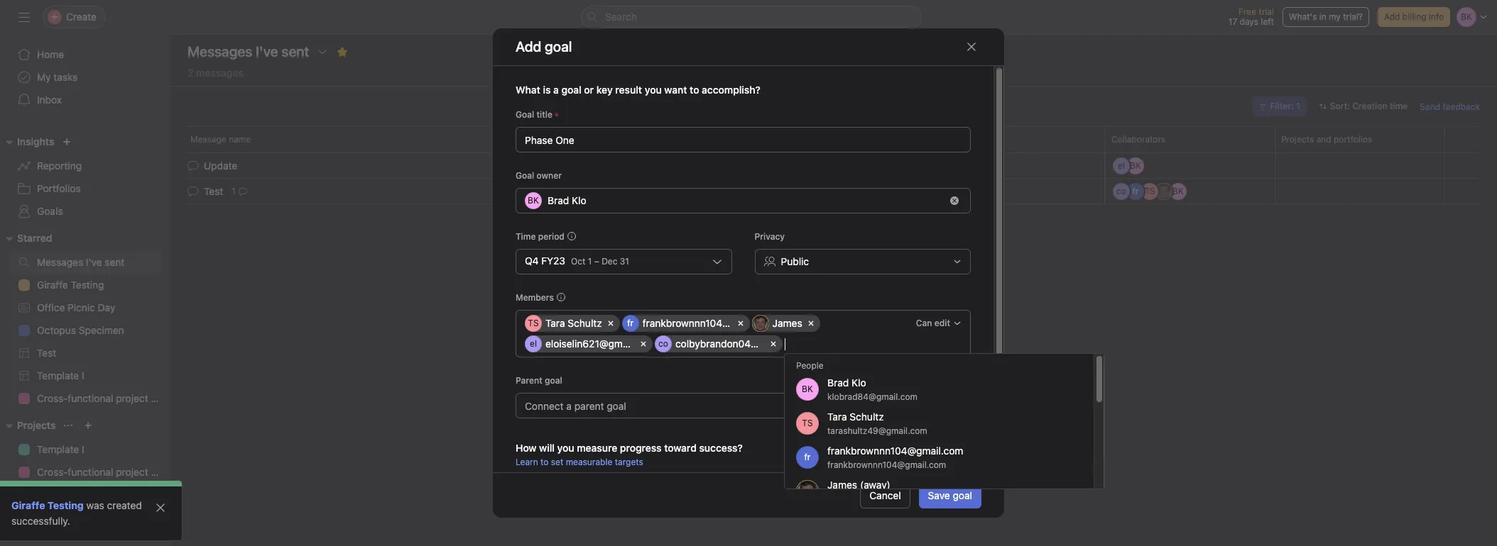 Task type: describe. For each thing, give the bounding box(es) containing it.
test row
[[170, 177, 1497, 206]]

goals link
[[9, 200, 162, 223]]

2 template i link from the top
[[9, 439, 162, 462]]

parent
[[516, 376, 542, 387]]

2 messages button
[[188, 67, 244, 86]]

2
[[188, 67, 194, 79]]

specimen for first the octopus specimen link
[[79, 325, 124, 337]]

or
[[584, 84, 594, 96]]

messages i've sent
[[188, 43, 309, 60]]

invite
[[40, 522, 65, 534]]

inbox link
[[9, 89, 162, 112]]

progress
[[620, 443, 662, 455]]

goal title
[[516, 110, 553, 120]]

template for 2nd template i link from the bottom of the page
[[37, 370, 79, 382]]

add
[[1384, 11, 1400, 22]]

toward success?
[[664, 443, 743, 455]]

remove image
[[950, 197, 959, 206]]

el
[[530, 339, 537, 350]]

2 octopus specimen link from the top
[[9, 484, 162, 507]]

1 vertical spatial giraffe
[[11, 500, 45, 512]]

dec
[[602, 257, 618, 267]]

set
[[551, 458, 563, 468]]

required image
[[553, 111, 561, 120]]

how
[[516, 443, 537, 455]]

project inside starred element
[[116, 393, 148, 405]]

q4 fy23 oct 1 – dec 31
[[525, 255, 629, 267]]

testing inside giraffe testing link
[[71, 279, 104, 291]]

goal for goal owner
[[516, 171, 534, 181]]

what is a goal or key result you want to accomplish?
[[516, 84, 761, 96]]

cross- for cross-functional project plan link within the projects element
[[37, 467, 68, 479]]

goal for parent goal
[[545, 376, 562, 387]]

insights element
[[0, 129, 170, 226]]

insights button
[[0, 134, 54, 151]]

name
[[229, 134, 251, 145]]

insights
[[17, 136, 54, 148]]

0 vertical spatial giraffe testing link
[[9, 274, 162, 297]]

1 octopus specimen link from the top
[[9, 320, 162, 342]]

klo
[[572, 195, 586, 207]]

filter: 1 button
[[1252, 97, 1307, 116]]

0 vertical spatial 1
[[1296, 101, 1300, 112]]

tasks
[[53, 71, 78, 83]]

projects and portfolios
[[1281, 134, 1372, 145]]

starred
[[17, 232, 52, 244]]

1 button
[[229, 184, 250, 199]]

goal for save goal
[[953, 490, 972, 502]]

targets
[[615, 458, 643, 468]]

bk
[[528, 196, 539, 206]]

add billing info
[[1384, 11, 1444, 22]]

in
[[1319, 11, 1327, 22]]

search list box
[[581, 6, 922, 28]]

privacy
[[755, 232, 785, 243]]

template for first template i link from the bottom
[[37, 444, 79, 456]]

is
[[543, 84, 551, 96]]

left
[[1261, 16, 1274, 27]]

specimen for 2nd the octopus specimen link
[[79, 489, 124, 501]]

office picnic day
[[37, 302, 115, 314]]

was created successfully.
[[11, 500, 142, 528]]

conversation name for test cell
[[170, 178, 1105, 205]]

time
[[516, 232, 536, 243]]

1 vertical spatial testing
[[48, 500, 84, 512]]

template i inside projects element
[[37, 444, 84, 456]]

save goal button
[[919, 483, 982, 509]]

goal owner
[[516, 171, 562, 181]]

tree grid containing update
[[170, 152, 1497, 206]]

conversation name for update cell
[[170, 153, 1105, 179]]

31
[[620, 257, 629, 267]]

send feedback
[[1420, 101, 1480, 112]]

test for conversation name for test cell
[[204, 185, 223, 197]]

will
[[539, 443, 555, 455]]

add billing info button
[[1378, 7, 1450, 27]]

days
[[1240, 16, 1259, 27]]

close image
[[155, 503, 166, 514]]

message
[[190, 134, 226, 145]]

can
[[916, 319, 932, 329]]

Connect a parent goal text field
[[516, 394, 971, 419]]

billing
[[1403, 11, 1427, 22]]

my tasks link
[[9, 66, 162, 89]]

reporting
[[37, 160, 82, 172]]

to accomplish?
[[690, 84, 761, 96]]

starred element
[[0, 226, 170, 413]]

invite button
[[14, 516, 75, 541]]

remove from starred image
[[336, 46, 348, 58]]

octopus specimen for first the octopus specimen link
[[37, 325, 124, 337]]

0 vertical spatial you
[[645, 84, 662, 96]]

i for first template i link from the bottom
[[82, 444, 84, 456]]

messages
[[196, 67, 244, 79]]

messages for messages i've sent
[[188, 43, 252, 60]]

frankbrownnn104@gmail.com cell
[[622, 316, 779, 333]]

tara
[[545, 318, 565, 330]]

plan for cross-functional project plan link within the projects element
[[151, 467, 170, 479]]

giraffe inside giraffe testing link
[[37, 279, 68, 291]]

free trial 17 days left
[[1229, 6, 1274, 27]]

public button
[[755, 250, 971, 275]]

i've
[[86, 256, 102, 268]]

update row
[[170, 152, 1497, 180]]

functional inside starred element
[[68, 393, 113, 405]]

cancel button
[[860, 483, 910, 509]]

ts
[[528, 319, 539, 329]]

colbybrandon04@gmail.com cell
[[655, 336, 807, 353]]

and
[[1317, 134, 1331, 145]]

close this dialog image
[[966, 41, 977, 53]]

oct
[[571, 257, 586, 267]]

successfully.
[[11, 516, 70, 528]]

home link
[[9, 43, 162, 66]]

cross- for second cross-functional project plan link from the bottom of the page
[[37, 393, 68, 405]]

–
[[594, 257, 599, 267]]

functional inside projects element
[[68, 467, 113, 479]]

filter: 1
[[1270, 101, 1300, 112]]

period
[[538, 232, 565, 243]]

test link
[[9, 342, 162, 365]]

what's
[[1289, 11, 1317, 22]]

fy23
[[541, 255, 565, 267]]

day
[[98, 302, 115, 314]]

free
[[1239, 6, 1256, 17]]



Task type: vqa. For each thing, say whether or not it's contained in the screenshot.
conversation name for Test 'cell''s Test
yes



Task type: locate. For each thing, give the bounding box(es) containing it.
how will you measure progress toward success? learn to set measurable targets
[[516, 443, 743, 468]]

octopus for 2nd the octopus specimen link
[[37, 489, 76, 501]]

2 plan from the top
[[151, 467, 170, 479]]

save goal
[[928, 490, 972, 502]]

template inside starred element
[[37, 370, 79, 382]]

1 vertical spatial messages
[[37, 256, 83, 268]]

0 horizontal spatial 1
[[232, 186, 236, 196]]

brad klo
[[548, 195, 586, 207]]

octopus specimen inside projects element
[[37, 489, 124, 501]]

1 cross-functional project plan from the top
[[37, 393, 170, 405]]

testing
[[71, 279, 104, 291], [48, 500, 84, 512]]

schultz
[[568, 318, 602, 330]]

my
[[1329, 11, 1341, 22]]

row
[[170, 126, 1497, 153], [188, 152, 1480, 153], [525, 316, 910, 357]]

test down office
[[37, 347, 56, 359]]

row containing tara schultz
[[525, 316, 910, 357]]

cross- up projects dropdown button
[[37, 393, 68, 405]]

0 vertical spatial project
[[116, 393, 148, 405]]

hide sidebar image
[[18, 11, 30, 23]]

template down test link
[[37, 370, 79, 382]]

0 vertical spatial octopus specimen
[[37, 325, 124, 337]]

0 vertical spatial plan
[[151, 393, 170, 405]]

octopus specimen
[[37, 325, 124, 337], [37, 489, 124, 501]]

1 right filter:
[[1296, 101, 1300, 112]]

2 cross-functional project plan from the top
[[37, 467, 170, 479]]

1 vertical spatial 1
[[232, 186, 236, 196]]

functional up was
[[68, 467, 113, 479]]

plan inside starred element
[[151, 393, 170, 405]]

i up was created successfully.
[[82, 444, 84, 456]]

template i link down office picnic day link at the left bottom of page
[[9, 365, 162, 388]]

template
[[37, 370, 79, 382], [37, 444, 79, 456]]

1 octopus specimen from the top
[[37, 325, 124, 337]]

giraffe testing link
[[9, 274, 162, 297], [11, 500, 84, 512]]

template i link up was
[[9, 439, 162, 462]]

1 vertical spatial template
[[37, 444, 79, 456]]

testing down the messages i've sent link
[[71, 279, 104, 291]]

you left want
[[645, 84, 662, 96]]

test inside cell
[[204, 185, 223, 197]]

i
[[82, 370, 84, 382], [82, 444, 84, 456]]

0 vertical spatial messages
[[188, 43, 252, 60]]

giraffe testing link up successfully.
[[11, 500, 84, 512]]

1 vertical spatial plan
[[151, 467, 170, 479]]

0 vertical spatial goal
[[516, 110, 534, 120]]

projects element
[[0, 413, 170, 547]]

template down projects dropdown button
[[37, 444, 79, 456]]

octopus specimen inside starred element
[[37, 325, 124, 337]]

octopus specimen up invite
[[37, 489, 124, 501]]

goal right a
[[561, 84, 582, 96]]

tree grid
[[170, 152, 1497, 206]]

was
[[86, 500, 104, 512]]

1 vertical spatial i
[[82, 444, 84, 456]]

0 vertical spatial testing
[[71, 279, 104, 291]]

projects for projects
[[17, 420, 56, 432]]

octopus down office
[[37, 325, 76, 337]]

1 vertical spatial cross-functional project plan
[[37, 467, 170, 479]]

octopus
[[37, 325, 76, 337], [37, 489, 76, 501]]

global element
[[0, 35, 170, 120]]

save
[[928, 490, 950, 502]]

projects inside row
[[1281, 134, 1314, 145]]

can edit
[[916, 319, 950, 329]]

title
[[537, 110, 553, 120]]

projects
[[1281, 134, 1314, 145], [17, 420, 56, 432]]

octopus for first the octopus specimen link
[[37, 325, 76, 337]]

cross-functional project plan link
[[9, 388, 170, 411], [9, 462, 170, 484]]

time period
[[516, 232, 565, 243]]

trial
[[1259, 6, 1274, 17]]

giraffe testing up office picnic day
[[37, 279, 104, 291]]

1 template from the top
[[37, 370, 79, 382]]

1 i from the top
[[82, 370, 84, 382]]

None text field
[[785, 336, 795, 353]]

goals
[[37, 205, 63, 217]]

octopus specimen for 2nd the octopus specimen link
[[37, 489, 124, 501]]

0 vertical spatial octopus specimen link
[[9, 320, 162, 342]]

2 vertical spatial 1
[[588, 257, 592, 267]]

i inside starred element
[[82, 370, 84, 382]]

cross- inside projects element
[[37, 467, 68, 479]]

1 horizontal spatial test
[[204, 185, 223, 197]]

i inside projects element
[[82, 444, 84, 456]]

testing up invite
[[48, 500, 84, 512]]

goal inside button
[[953, 490, 972, 502]]

1 horizontal spatial 1
[[588, 257, 592, 267]]

2 functional from the top
[[68, 467, 113, 479]]

cross-functional project plan down test link
[[37, 393, 170, 405]]

measure
[[577, 443, 617, 455]]

octopus specimen link up invite
[[9, 484, 162, 507]]

1 horizontal spatial you
[[645, 84, 662, 96]]

cross-functional project plan link down test link
[[9, 388, 170, 411]]

feedback
[[1443, 101, 1480, 112]]

1 specimen from the top
[[79, 325, 124, 337]]

1 vertical spatial cross-
[[37, 467, 68, 479]]

messages left i've
[[37, 256, 83, 268]]

1 vertical spatial test
[[37, 347, 56, 359]]

what's in my trial?
[[1289, 11, 1363, 22]]

0 vertical spatial giraffe
[[37, 279, 68, 291]]

send feedback link
[[1420, 100, 1480, 113]]

2 template from the top
[[37, 444, 79, 456]]

0 vertical spatial projects
[[1281, 134, 1314, 145]]

plan inside projects element
[[151, 467, 170, 479]]

cross-functional project plan link up was
[[9, 462, 170, 484]]

1 plan from the top
[[151, 393, 170, 405]]

learn
[[516, 458, 538, 468]]

eloiselin621@gmail.com cell
[[525, 336, 655, 353]]

giraffe
[[37, 279, 68, 291], [11, 500, 45, 512]]

2 horizontal spatial 1
[[1296, 101, 1300, 112]]

fr
[[627, 319, 634, 329]]

row containing message name
[[170, 126, 1497, 153]]

cancel
[[870, 490, 901, 502]]

template i link
[[9, 365, 162, 388], [9, 439, 162, 462]]

reporting link
[[9, 155, 162, 178]]

1 vertical spatial octopus
[[37, 489, 76, 501]]

co
[[658, 339, 668, 350]]

ja
[[756, 319, 765, 329]]

0 vertical spatial functional
[[68, 393, 113, 405]]

goal left owner
[[516, 171, 534, 181]]

1 vertical spatial projects
[[17, 420, 56, 432]]

members
[[516, 293, 554, 304]]

what
[[516, 84, 540, 96]]

cross- up was created successfully.
[[37, 467, 68, 479]]

add goal
[[516, 39, 572, 55]]

goal for goal title
[[516, 110, 534, 120]]

0 vertical spatial cross-
[[37, 393, 68, 405]]

portfolios link
[[9, 178, 162, 200]]

0 vertical spatial template i link
[[9, 365, 162, 388]]

1 vertical spatial functional
[[68, 467, 113, 479]]

1 vertical spatial giraffe testing link
[[11, 500, 84, 512]]

1 inside q4 fy23 oct 1 – dec 31
[[588, 257, 592, 267]]

search
[[605, 11, 637, 23]]

giraffe up office
[[37, 279, 68, 291]]

2 goal from the top
[[516, 171, 534, 181]]

1 template i link from the top
[[9, 365, 162, 388]]

inbox
[[37, 94, 62, 106]]

colbybrandon04@gmail.com
[[675, 338, 807, 350]]

i've sent
[[256, 43, 309, 60]]

giraffe testing inside starred element
[[37, 279, 104, 291]]

1 horizontal spatial projects
[[1281, 134, 1314, 145]]

0 vertical spatial specimen
[[79, 325, 124, 337]]

goal right parent
[[545, 376, 562, 387]]

you up 'set'
[[557, 443, 574, 455]]

learn to set measurable targets link
[[516, 458, 643, 468]]

2 template i from the top
[[37, 444, 84, 456]]

projects button
[[0, 418, 56, 435]]

project up created
[[116, 467, 148, 479]]

0 vertical spatial octopus
[[37, 325, 76, 337]]

info
[[1429, 11, 1444, 22]]

1 vertical spatial goal
[[516, 171, 534, 181]]

plan
[[151, 393, 170, 405], [151, 467, 170, 479]]

1 inside conversation name for test cell
[[232, 186, 236, 196]]

messages up "messages"
[[188, 43, 252, 60]]

2 octopus from the top
[[37, 489, 76, 501]]

messages inside starred element
[[37, 256, 83, 268]]

tara schultz cell
[[525, 316, 620, 333]]

messages for messages i've sent
[[37, 256, 83, 268]]

specimen inside projects element
[[79, 489, 124, 501]]

template i inside starred element
[[37, 370, 84, 382]]

filter:
[[1270, 101, 1294, 112]]

home
[[37, 48, 64, 60]]

you inside how will you measure progress toward success? learn to set measurable targets
[[557, 443, 574, 455]]

1 horizontal spatial messages
[[188, 43, 252, 60]]

Enter goal name text field
[[516, 127, 971, 153]]

1 octopus from the top
[[37, 325, 76, 337]]

james
[[773, 318, 802, 330]]

0 horizontal spatial projects
[[17, 420, 56, 432]]

octopus inside projects element
[[37, 489, 76, 501]]

2 cross-functional project plan link from the top
[[9, 462, 170, 484]]

1 vertical spatial you
[[557, 443, 574, 455]]

octopus specimen link down picnic
[[9, 320, 162, 342]]

q4
[[525, 255, 539, 267]]

cross-functional project plan link inside projects element
[[9, 462, 170, 484]]

octopus up successfully.
[[37, 489, 76, 501]]

send
[[1420, 101, 1441, 112]]

functional down test link
[[68, 393, 113, 405]]

my
[[37, 71, 51, 83]]

goal
[[561, 84, 582, 96], [545, 376, 562, 387], [953, 490, 972, 502]]

test for test link
[[37, 347, 56, 359]]

17
[[1229, 16, 1237, 27]]

template i down test link
[[37, 370, 84, 382]]

required image
[[891, 483, 899, 492]]

2 specimen from the top
[[79, 489, 124, 501]]

1 cross- from the top
[[37, 393, 68, 405]]

james cell
[[752, 316, 820, 333]]

2 i from the top
[[82, 444, 84, 456]]

1 cross-functional project plan link from the top
[[9, 388, 170, 411]]

0 vertical spatial giraffe testing
[[37, 279, 104, 291]]

parent goal
[[516, 376, 562, 387]]

giraffe up successfully.
[[11, 500, 45, 512]]

2 cross- from the top
[[37, 467, 68, 479]]

goal right 'save'
[[953, 490, 972, 502]]

1 vertical spatial project
[[116, 467, 148, 479]]

octopus inside starred element
[[37, 325, 76, 337]]

0 vertical spatial template
[[37, 370, 79, 382]]

projects for projects and portfolios
[[1281, 134, 1314, 145]]

1 vertical spatial cross-functional project plan link
[[9, 462, 170, 484]]

portfolios
[[37, 183, 81, 195]]

projects inside projects dropdown button
[[17, 420, 56, 432]]

0 vertical spatial template i
[[37, 370, 84, 382]]

1 template i from the top
[[37, 370, 84, 382]]

1 vertical spatial goal
[[545, 376, 562, 387]]

collaborators
[[1112, 134, 1166, 145]]

cross-functional project plan
[[37, 393, 170, 405], [37, 467, 170, 479]]

cross-functional project plan inside projects element
[[37, 467, 170, 479]]

goal left the title
[[516, 110, 534, 120]]

1 functional from the top
[[68, 393, 113, 405]]

test
[[204, 185, 223, 197], [37, 347, 56, 359]]

can edit button
[[910, 314, 968, 334]]

1 vertical spatial octopus specimen
[[37, 489, 124, 501]]

1 down update
[[232, 186, 236, 196]]

cross-functional project plan for cross-functional project plan link within the projects element
[[37, 467, 170, 479]]

1 vertical spatial template i
[[37, 444, 84, 456]]

giraffe testing up successfully.
[[11, 500, 84, 512]]

2 vertical spatial goal
[[953, 490, 972, 502]]

test left 1 button
[[204, 185, 223, 197]]

1 vertical spatial octopus specimen link
[[9, 484, 162, 507]]

tara schultz
[[545, 318, 602, 330]]

goal
[[516, 110, 534, 120], [516, 171, 534, 181]]

giraffe testing link up picnic
[[9, 274, 162, 297]]

template i down projects dropdown button
[[37, 444, 84, 456]]

0 horizontal spatial messages
[[37, 256, 83, 268]]

my tasks
[[37, 71, 78, 83]]

1 vertical spatial template i link
[[9, 439, 162, 462]]

1 goal from the top
[[516, 110, 534, 120]]

0 vertical spatial i
[[82, 370, 84, 382]]

brad
[[548, 195, 569, 207]]

i for 2nd template i link from the bottom of the page
[[82, 370, 84, 382]]

1 vertical spatial giraffe testing
[[11, 500, 84, 512]]

0 vertical spatial goal
[[561, 84, 582, 96]]

plan for second cross-functional project plan link from the bottom of the page
[[151, 393, 170, 405]]

0 horizontal spatial you
[[557, 443, 574, 455]]

octopus specimen down picnic
[[37, 325, 124, 337]]

2 octopus specimen from the top
[[37, 489, 124, 501]]

2 project from the top
[[116, 467, 148, 479]]

0 horizontal spatial test
[[37, 347, 56, 359]]

test inside starred element
[[37, 347, 56, 359]]

update
[[204, 160, 237, 172]]

1 vertical spatial specimen
[[79, 489, 124, 501]]

cross- inside starred element
[[37, 393, 68, 405]]

a
[[553, 84, 559, 96]]

0 vertical spatial test
[[204, 185, 223, 197]]

search button
[[581, 6, 922, 28]]

portfolios
[[1334, 134, 1372, 145]]

cross-functional project plan up was
[[37, 467, 170, 479]]

0 vertical spatial cross-functional project plan link
[[9, 388, 170, 411]]

edit
[[935, 319, 950, 329]]

i down test link
[[82, 370, 84, 382]]

owner
[[537, 171, 562, 181]]

cross-functional project plan inside starred element
[[37, 393, 170, 405]]

cross-functional project plan for second cross-functional project plan link from the bottom of the page
[[37, 393, 170, 405]]

1 left –
[[588, 257, 592, 267]]

functional
[[68, 393, 113, 405], [68, 467, 113, 479]]

project down test link
[[116, 393, 148, 405]]

specimen inside starred element
[[79, 325, 124, 337]]

0 vertical spatial cross-functional project plan
[[37, 393, 170, 405]]

1 project from the top
[[116, 393, 148, 405]]

2 messages
[[188, 67, 244, 79]]

template inside projects element
[[37, 444, 79, 456]]



